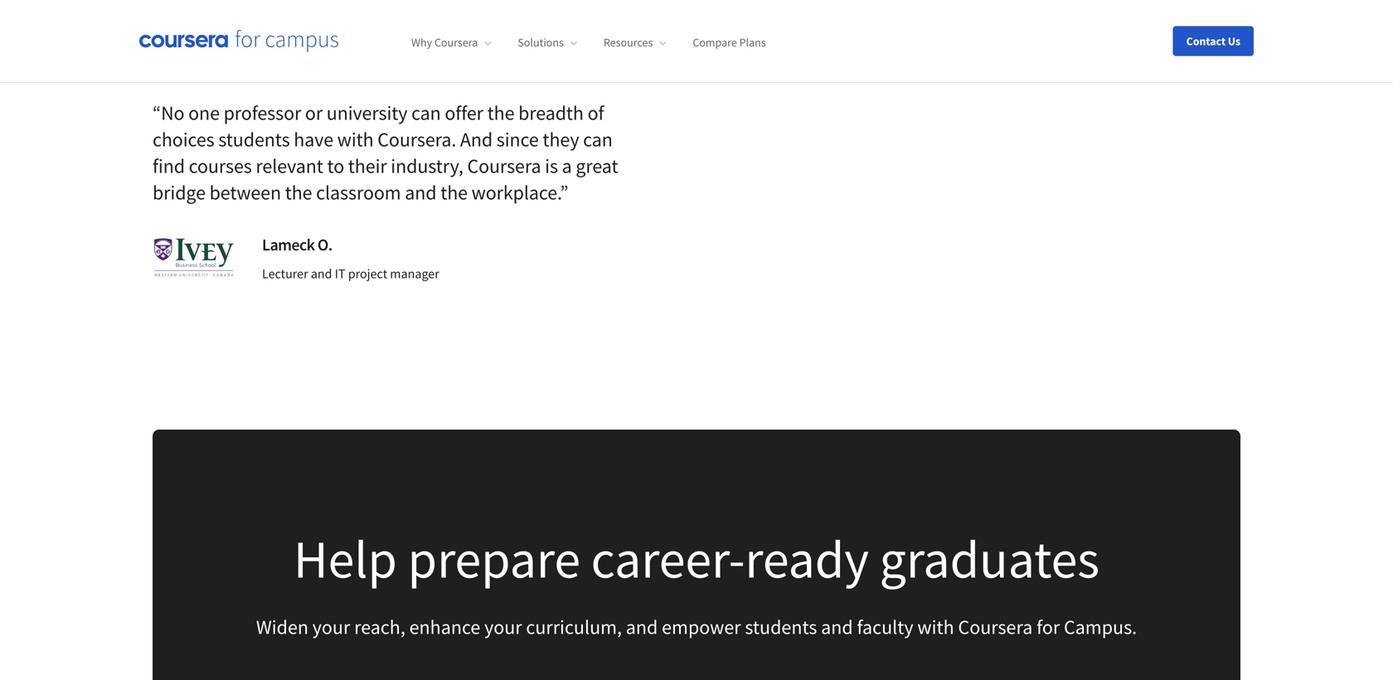 Task type: vqa. For each thing, say whether or not it's contained in the screenshot.
Guided within the Author Guided Projects to train teams on custom applications
no



Task type: describe. For each thing, give the bounding box(es) containing it.
courses
[[189, 153, 252, 178]]

choices
[[153, 127, 215, 152]]

and left the it
[[311, 265, 332, 282]]

2 vertical spatial coursera
[[958, 614, 1033, 639]]

lameck
[[262, 234, 315, 255]]

they
[[543, 127, 579, 152]]

plans
[[740, 35, 766, 50]]

2 your from the left
[[484, 614, 522, 639]]

with inside no one professor or university can offer the breadth of choices students have with coursera. and since they can find courses relevant to their industry, coursera is a great bridge between the classroom and the workplace.
[[337, 127, 374, 152]]

one
[[188, 100, 220, 125]]

help prepare career-ready graduates
[[294, 525, 1100, 592]]

faculty
[[857, 614, 914, 639]]

compare plans
[[693, 35, 766, 50]]

contact
[[1187, 34, 1226, 49]]

and left faculty
[[821, 614, 853, 639]]

contact us button
[[1173, 26, 1254, 56]]

and
[[460, 127, 493, 152]]

compare
[[693, 35, 737, 50]]

project
[[348, 265, 387, 282]]

relevant
[[256, 153, 323, 178]]

to
[[327, 153, 344, 178]]

1 vertical spatial students
[[745, 614, 817, 639]]

workplace.
[[472, 180, 560, 205]]

no one professor or university can offer the breadth of choices students have with coursera. and since they can find courses relevant to their industry, coursera is a great bridge between the classroom and the workplace.
[[153, 100, 618, 205]]

lecturer
[[262, 265, 308, 282]]

a
[[562, 153, 572, 178]]

coursera inside no one professor or university can offer the breadth of choices students have with coursera. and since they can find courses relevant to their industry, coursera is a great bridge between the classroom and the workplace.
[[467, 153, 541, 178]]

coursera.
[[378, 127, 456, 152]]

1 horizontal spatial the
[[441, 180, 468, 205]]

find
[[153, 153, 185, 178]]

curriculum,
[[526, 614, 622, 639]]

us
[[1228, 34, 1241, 49]]

and inside no one professor or university can offer the breadth of choices students have with coursera. and since they can find courses relevant to their industry, coursera is a great bridge between the classroom and the workplace.
[[405, 180, 437, 205]]

ivey business school image
[[153, 237, 236, 278]]

is
[[545, 153, 558, 178]]

university
[[327, 100, 408, 125]]

the university of melbourne image
[[173, 0, 245, 39]]

professor
[[224, 100, 301, 125]]

0 vertical spatial can
[[411, 100, 441, 125]]

0 vertical spatial coursera
[[435, 35, 478, 50]]

manager
[[390, 265, 439, 282]]



Task type: locate. For each thing, give the bounding box(es) containing it.
offer
[[445, 100, 483, 125]]

with right faculty
[[918, 614, 954, 639]]

the down industry,
[[441, 180, 468, 205]]

0 horizontal spatial the
[[285, 180, 312, 205]]

contact us
[[1187, 34, 1241, 49]]

coursera for campus image
[[139, 30, 338, 53]]

1 vertical spatial with
[[918, 614, 954, 639]]

why coursera
[[411, 35, 478, 50]]

solutions
[[518, 35, 564, 50]]

between
[[210, 180, 281, 205]]

widen
[[256, 614, 309, 639]]

0 vertical spatial with
[[337, 127, 374, 152]]

students inside no one professor or university can offer the breadth of choices students have with coursera. and since they can find courses relevant to their industry, coursera is a great bridge between the classroom and the workplace.
[[218, 127, 290, 152]]

0 horizontal spatial your
[[313, 614, 350, 639]]

since
[[497, 127, 539, 152]]

have
[[294, 127, 333, 152]]

resources
[[604, 35, 653, 50]]

coursera up workplace.
[[467, 153, 541, 178]]

coursera
[[435, 35, 478, 50], [467, 153, 541, 178], [958, 614, 1033, 639]]

o.
[[318, 234, 332, 255]]

bridge
[[153, 180, 206, 205]]

or
[[305, 100, 323, 125]]

lecturer and it project manager
[[262, 265, 439, 282]]

and down industry,
[[405, 180, 437, 205]]

can
[[411, 100, 441, 125], [583, 127, 613, 152]]

1 horizontal spatial students
[[745, 614, 817, 639]]

why coursera link
[[411, 35, 491, 50]]

the up since
[[487, 100, 515, 125]]

prepare
[[408, 525, 581, 592]]

the down relevant at the left of page
[[285, 180, 312, 205]]

0 horizontal spatial students
[[218, 127, 290, 152]]

1 horizontal spatial your
[[484, 614, 522, 639]]

students
[[218, 127, 290, 152], [745, 614, 817, 639]]

1 your from the left
[[313, 614, 350, 639]]

students down professor
[[218, 127, 290, 152]]

students down ready
[[745, 614, 817, 639]]

their
[[348, 153, 387, 178]]

classroom
[[316, 180, 401, 205]]

1 vertical spatial coursera
[[467, 153, 541, 178]]

coursera right why
[[435, 35, 478, 50]]

it
[[335, 265, 345, 282]]

career-
[[591, 525, 745, 592]]

ready
[[745, 525, 869, 592]]

2 horizontal spatial the
[[487, 100, 515, 125]]

campus.
[[1064, 614, 1137, 639]]

of
[[588, 100, 604, 125]]

1 vertical spatial can
[[583, 127, 613, 152]]

no
[[161, 100, 185, 125]]

your
[[313, 614, 350, 639], [484, 614, 522, 639]]

compare plans link
[[693, 35, 766, 50]]

the
[[487, 100, 515, 125], [285, 180, 312, 205], [441, 180, 468, 205]]

reach,
[[354, 614, 405, 639]]

industry,
[[391, 153, 463, 178]]

can up coursera. at the left top of the page
[[411, 100, 441, 125]]

your left reach,
[[313, 614, 350, 639]]

0 vertical spatial students
[[218, 127, 290, 152]]

with
[[337, 127, 374, 152], [918, 614, 954, 639]]

for
[[1037, 614, 1060, 639]]

breadth
[[518, 100, 584, 125]]

and
[[405, 180, 437, 205], [311, 265, 332, 282], [626, 614, 658, 639], [821, 614, 853, 639]]

lameck o.
[[262, 234, 332, 255]]

help
[[294, 525, 397, 592]]

and left empower
[[626, 614, 658, 639]]

widen your reach, enhance your curriculum, and empower students and faculty with coursera for campus.
[[256, 614, 1137, 639]]

enhance
[[409, 614, 480, 639]]

with down university at the left
[[337, 127, 374, 152]]

1 horizontal spatial with
[[918, 614, 954, 639]]

1 horizontal spatial can
[[583, 127, 613, 152]]

your right enhance
[[484, 614, 522, 639]]

coursera left for
[[958, 614, 1033, 639]]

why
[[411, 35, 432, 50]]

0 horizontal spatial can
[[411, 100, 441, 125]]

great
[[576, 153, 618, 178]]

empower
[[662, 614, 741, 639]]

solutions link
[[518, 35, 577, 50]]

resources link
[[604, 35, 666, 50]]

can up the great on the top of the page
[[583, 127, 613, 152]]

graduates
[[880, 525, 1100, 592]]

0 horizontal spatial with
[[337, 127, 374, 152]]



